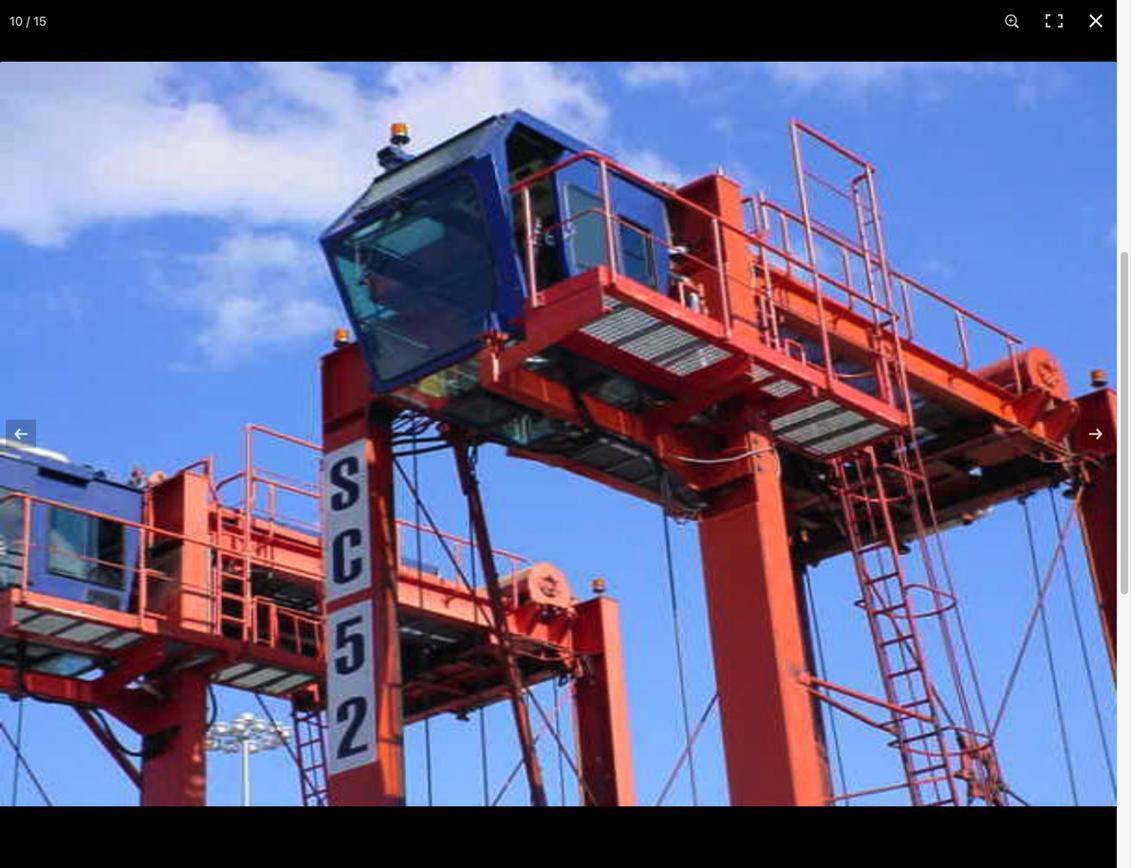 Task type: describe. For each thing, give the bounding box(es) containing it.
/
[[26, 14, 30, 28]]

photo
[[442, 143, 540, 179]]

terminal
[[581, 197, 639, 215]]

2 video image from the left
[[354, 0, 544, 82]]

10 / 15
[[9, 14, 47, 28]]

1 video image from the left
[[136, 0, 326, 82]]

gallery
[[546, 143, 674, 179]]

quick links link
[[19, 14, 103, 57]]

quick
[[19, 17, 56, 33]]



Task type: locate. For each thing, give the bounding box(es) containing it.
photos.
[[643, 197, 695, 215]]

container
[[510, 197, 577, 215]]

newark
[[454, 197, 506, 215]]

photo gallery
[[442, 143, 674, 179]]

port newark container terminal photos.
[[421, 197, 695, 215]]

quick links
[[19, 17, 94, 33]]

15
[[33, 14, 47, 28]]

10
[[9, 14, 23, 28]]

port
[[421, 197, 450, 215]]

video image
[[136, 0, 326, 82], [354, 0, 544, 82]]

links
[[60, 17, 94, 33]]

1 horizontal spatial video image
[[354, 0, 544, 82]]

0 horizontal spatial video image
[[136, 0, 326, 82]]



Task type: vqa. For each thing, say whether or not it's contained in the screenshot.
Day in the ALERT
no



